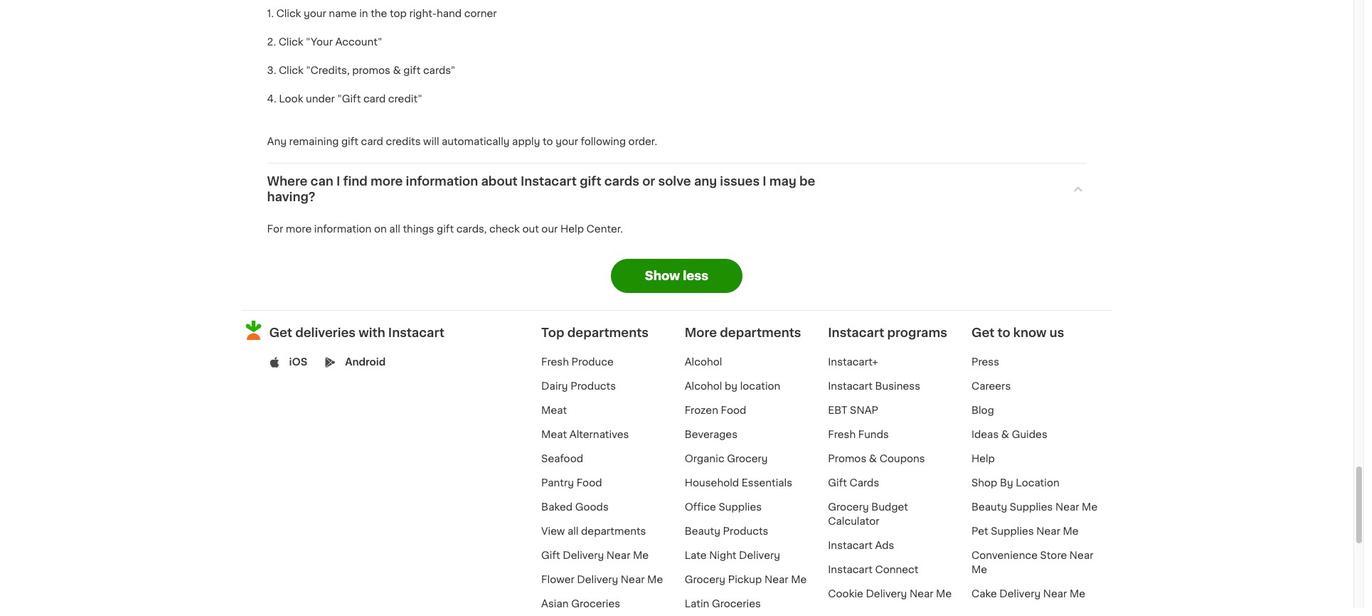 Task type: vqa. For each thing, say whether or not it's contained in the screenshot.
category
no



Task type: describe. For each thing, give the bounding box(es) containing it.
know
[[1013, 327, 1047, 339]]

instacart business link
[[828, 381, 920, 391]]

1 horizontal spatial grocery
[[727, 454, 768, 464]]

blog link
[[971, 406, 994, 416]]

seafood link
[[541, 454, 583, 464]]

essentials
[[742, 478, 792, 488]]

cards
[[604, 176, 639, 187]]

supplies for departments
[[719, 502, 762, 512]]

pet supplies near me
[[971, 527, 1079, 537]]

& for ideas
[[1001, 430, 1009, 440]]

supplies for to
[[1010, 502, 1053, 512]]

beverages
[[685, 430, 738, 440]]

things
[[403, 224, 434, 234]]

dairy
[[541, 381, 568, 391]]

cookie delivery near me link
[[828, 589, 952, 599]]

late night delivery
[[685, 551, 780, 561]]

food for pantry food
[[577, 478, 602, 488]]

cookie delivery near me
[[828, 589, 952, 599]]

1 i from the left
[[336, 176, 340, 187]]

delivery for get
[[1000, 589, 1041, 599]]

meat for meat alternatives
[[541, 430, 567, 440]]

get for get to know us
[[971, 327, 995, 339]]

cards
[[850, 478, 879, 488]]

convenience store near me
[[971, 551, 1093, 575]]

flower delivery near me link
[[541, 575, 663, 585]]

ideas
[[971, 430, 999, 440]]

2 i from the left
[[763, 176, 767, 187]]

frozen food link
[[685, 406, 746, 416]]

show
[[645, 270, 680, 282]]

for more information on all things gift cards, check out our help center.
[[267, 224, 623, 234]]

out
[[522, 224, 539, 234]]

flower delivery near me
[[541, 575, 663, 585]]

instacart right with
[[388, 327, 444, 339]]

fresh for fresh produce
[[541, 357, 569, 367]]

view all departments link
[[541, 527, 646, 537]]

grocery for grocery budget calculator
[[828, 502, 869, 512]]

blog
[[971, 406, 994, 416]]

calculator
[[828, 517, 879, 527]]

0 horizontal spatial more
[[286, 224, 312, 234]]

pet
[[971, 527, 988, 537]]

may
[[769, 176, 797, 187]]

instacart for instacart programs
[[828, 327, 884, 339]]

instacart ads
[[828, 541, 894, 551]]

instacart connect
[[828, 565, 919, 575]]

beauty supplies near me
[[971, 502, 1098, 512]]

top
[[541, 327, 564, 339]]

delivery for top
[[577, 575, 618, 585]]

can
[[311, 176, 333, 187]]

connect
[[875, 565, 919, 575]]

view all departments
[[541, 527, 646, 537]]

pet supplies near me link
[[971, 527, 1079, 537]]

show less
[[645, 270, 709, 282]]

seafood
[[541, 454, 583, 464]]

delivery down the view all departments link
[[563, 551, 604, 561]]

us
[[1050, 327, 1064, 339]]

instacart for instacart business
[[828, 381, 873, 391]]

food for frozen food
[[721, 406, 746, 416]]

cards,
[[456, 224, 487, 234]]

gift for gift delivery near me
[[541, 551, 560, 561]]

near for grocery pickup near me
[[765, 575, 788, 585]]

center.
[[586, 224, 623, 234]]

about
[[481, 176, 518, 187]]

me for flower delivery near me
[[647, 575, 663, 585]]

location
[[1016, 478, 1060, 488]]

near for cake delivery near me
[[1043, 589, 1067, 599]]

near for cookie delivery near me
[[910, 589, 934, 599]]

press
[[971, 357, 999, 367]]

android link
[[345, 355, 386, 369]]

meat link
[[541, 406, 567, 416]]

cake
[[971, 589, 997, 599]]

beauty products link
[[685, 527, 768, 537]]

be
[[799, 176, 815, 187]]

alcohol for alcohol by location
[[685, 381, 722, 391]]

beauty supplies near me link
[[971, 502, 1098, 512]]

convenience store near me link
[[971, 551, 1093, 575]]

information inside where can i find more information about instacart gift cards or solve any issues i may be having?
[[406, 176, 478, 187]]

late night delivery link
[[685, 551, 780, 561]]

beverages link
[[685, 430, 738, 440]]

me for grocery pickup near me
[[791, 575, 807, 585]]

press link
[[971, 357, 999, 367]]

0 vertical spatial help
[[560, 224, 584, 234]]

find
[[343, 176, 368, 187]]

grocery pickup near me link
[[685, 575, 807, 585]]

careers
[[971, 381, 1011, 391]]

0 vertical spatial all
[[389, 224, 400, 234]]

gift cards link
[[828, 478, 879, 488]]

where
[[267, 176, 308, 187]]

issues
[[720, 176, 760, 187]]

organic
[[685, 454, 724, 464]]

departments for more departments
[[720, 327, 801, 339]]

products for beauty products
[[723, 527, 768, 537]]

beauty for beauty supplies near me
[[971, 502, 1007, 512]]

beauty products
[[685, 527, 768, 537]]

flower
[[541, 575, 575, 585]]

instacart inside where can i find more information about instacart gift cards or solve any issues i may be having?
[[521, 176, 577, 187]]

near for beauty supplies near me
[[1055, 502, 1079, 512]]

fresh funds link
[[828, 430, 889, 440]]

instacart for instacart ads
[[828, 541, 873, 551]]

with
[[359, 327, 385, 339]]

meat alternatives link
[[541, 430, 629, 440]]

get deliveries with instacart
[[269, 327, 444, 339]]

household
[[685, 478, 739, 488]]

instacart+
[[828, 357, 878, 367]]

0 horizontal spatial information
[[314, 224, 372, 234]]

ideas & guides link
[[971, 430, 1047, 440]]

instacart ads link
[[828, 541, 894, 551]]

1 horizontal spatial all
[[568, 527, 579, 537]]

supplies up convenience
[[991, 527, 1034, 537]]

ebt
[[828, 406, 847, 416]]

gift cards
[[828, 478, 879, 488]]

our
[[542, 224, 558, 234]]

where can i find more information about instacart gift cards or solve any issues i may be having? button
[[267, 164, 1086, 215]]

near for flower delivery near me
[[621, 575, 645, 585]]

near for gift delivery near me
[[607, 551, 630, 561]]

me for gift delivery near me
[[633, 551, 649, 561]]



Task type: locate. For each thing, give the bounding box(es) containing it.
products up late night delivery link
[[723, 527, 768, 537]]

information left on
[[314, 224, 372, 234]]

gift
[[828, 478, 847, 488], [541, 551, 560, 561]]

near up store
[[1037, 527, 1060, 537]]

2 get from the left
[[971, 327, 995, 339]]

1 vertical spatial all
[[568, 527, 579, 537]]

delivery down convenience store near me
[[1000, 589, 1041, 599]]

grocery
[[727, 454, 768, 464], [828, 502, 869, 512], [685, 575, 726, 585]]

business
[[875, 381, 920, 391]]

gift down 'promos'
[[828, 478, 847, 488]]

1 horizontal spatial &
[[1001, 430, 1009, 440]]

all right view
[[568, 527, 579, 537]]

alcohol down alcohol link
[[685, 381, 722, 391]]

me
[[1082, 502, 1098, 512], [1063, 527, 1079, 537], [633, 551, 649, 561], [971, 565, 987, 575], [647, 575, 663, 585], [791, 575, 807, 585], [936, 589, 952, 599], [1070, 589, 1085, 599]]

0 horizontal spatial food
[[577, 478, 602, 488]]

get left to
[[971, 327, 995, 339]]

i left may
[[763, 176, 767, 187]]

fresh down "ebt"
[[828, 430, 856, 440]]

grocery pickup near me
[[685, 575, 807, 585]]

1 vertical spatial gift
[[437, 224, 454, 234]]

0 vertical spatial &
[[1001, 430, 1009, 440]]

cake delivery near me
[[971, 589, 1085, 599]]

shop by location link
[[971, 478, 1060, 488]]

frozen food
[[685, 406, 746, 416]]

more
[[371, 176, 403, 187], [286, 224, 312, 234]]

pantry food link
[[541, 478, 602, 488]]

near down location
[[1055, 502, 1079, 512]]

0 horizontal spatial beauty
[[685, 527, 721, 537]]

instacart up "cookie"
[[828, 565, 873, 575]]

cookie
[[828, 589, 863, 599]]

2 meat from the top
[[541, 430, 567, 440]]

more departments
[[685, 327, 801, 339]]

top departments
[[541, 327, 649, 339]]

for
[[267, 224, 283, 234]]

delivery up "grocery pickup near me"
[[739, 551, 780, 561]]

fresh for fresh funds
[[828, 430, 856, 440]]

departments up produce
[[567, 327, 649, 339]]

ebt snap
[[828, 406, 878, 416]]

alcohol for alcohol link
[[685, 357, 722, 367]]

1 horizontal spatial products
[[723, 527, 768, 537]]

shop
[[971, 478, 997, 488]]

instacart business
[[828, 381, 920, 391]]

ads
[[875, 541, 894, 551]]

1 vertical spatial food
[[577, 478, 602, 488]]

supplies down household essentials
[[719, 502, 762, 512]]

coupons
[[880, 454, 925, 464]]

fresh up dairy
[[541, 357, 569, 367]]

1 horizontal spatial beauty
[[971, 502, 1007, 512]]

snap
[[850, 406, 878, 416]]

1 horizontal spatial gift
[[828, 478, 847, 488]]

1 horizontal spatial i
[[763, 176, 767, 187]]

food up the goods
[[577, 478, 602, 488]]

instacart connect link
[[828, 565, 919, 575]]

baked
[[541, 502, 573, 512]]

produce
[[572, 357, 614, 367]]

2 alcohol from the top
[[685, 381, 722, 391]]

shop by location
[[971, 478, 1060, 488]]

1 vertical spatial more
[[286, 224, 312, 234]]

near
[[1055, 502, 1079, 512], [1037, 527, 1060, 537], [607, 551, 630, 561], [1070, 551, 1093, 561], [621, 575, 645, 585], [765, 575, 788, 585], [910, 589, 934, 599], [1043, 589, 1067, 599]]

office
[[685, 502, 716, 512]]

frozen
[[685, 406, 718, 416]]

1 vertical spatial beauty
[[685, 527, 721, 537]]

near inside convenience store near me
[[1070, 551, 1093, 561]]

0 vertical spatial grocery
[[727, 454, 768, 464]]

near right store
[[1070, 551, 1093, 561]]

organic grocery link
[[685, 454, 768, 464]]

1 vertical spatial information
[[314, 224, 372, 234]]

1 vertical spatial gift
[[541, 551, 560, 561]]

1 vertical spatial help
[[971, 454, 995, 464]]

ideas & guides
[[971, 430, 1047, 440]]

0 horizontal spatial all
[[389, 224, 400, 234]]

store
[[1040, 551, 1067, 561]]

delivery down gift delivery near me
[[577, 575, 618, 585]]

programs
[[887, 327, 947, 339]]

late
[[685, 551, 707, 561]]

1 vertical spatial grocery
[[828, 502, 869, 512]]

ebt snap link
[[828, 406, 878, 416]]

0 horizontal spatial gift
[[437, 224, 454, 234]]

delivery
[[563, 551, 604, 561], [739, 551, 780, 561], [577, 575, 618, 585], [866, 589, 907, 599], [1000, 589, 1041, 599]]

by
[[725, 381, 738, 391]]

grocery up household essentials
[[727, 454, 768, 464]]

ios
[[289, 357, 307, 367]]

grocery budget calculator link
[[828, 502, 908, 527]]

near down the connect
[[910, 589, 934, 599]]

gift for gift cards
[[828, 478, 847, 488]]

instacart shopper app logo image
[[241, 319, 265, 342]]

gift delivery near me link
[[541, 551, 649, 561]]

help up shop
[[971, 454, 995, 464]]

check
[[489, 224, 520, 234]]

supplies up pet supplies near me link
[[1010, 502, 1053, 512]]

guides
[[1012, 430, 1047, 440]]

2 horizontal spatial grocery
[[828, 502, 869, 512]]

food down alcohol by location
[[721, 406, 746, 416]]

grocery inside grocery budget calculator
[[828, 502, 869, 512]]

alcohol
[[685, 357, 722, 367], [685, 381, 722, 391]]

information up for more information on all things gift cards, check out our help center.
[[406, 176, 478, 187]]

delivery for instacart
[[866, 589, 907, 599]]

alcohol down more at the right of page
[[685, 357, 722, 367]]

android
[[345, 357, 386, 367]]

meat down meat link
[[541, 430, 567, 440]]

help link
[[971, 454, 995, 464]]

instacart down 'calculator'
[[828, 541, 873, 551]]

1 horizontal spatial fresh
[[828, 430, 856, 440]]

instacart+ link
[[828, 357, 878, 367]]

& for promos
[[869, 454, 877, 464]]

gift left cards
[[580, 176, 601, 187]]

1 alcohol from the top
[[685, 357, 722, 367]]

get right instacart shopper app logo
[[269, 327, 292, 339]]

more inside where can i find more information about instacart gift cards or solve any issues i may be having?
[[371, 176, 403, 187]]

0 vertical spatial alcohol
[[685, 357, 722, 367]]

near down store
[[1043, 589, 1067, 599]]

i right can
[[336, 176, 340, 187]]

promos & coupons
[[828, 454, 925, 464]]

instacart down instacart+ link
[[828, 381, 873, 391]]

show less button
[[611, 259, 743, 293]]

android play store logo image
[[325, 357, 336, 368]]

household essentials link
[[685, 478, 792, 488]]

get to know us
[[971, 327, 1064, 339]]

promos & coupons link
[[828, 454, 925, 464]]

& down funds
[[869, 454, 877, 464]]

help
[[560, 224, 584, 234], [971, 454, 995, 464]]

me for pet supplies near me
[[1063, 527, 1079, 537]]

funds
[[858, 430, 889, 440]]

baked goods link
[[541, 502, 609, 512]]

1 horizontal spatial gift
[[580, 176, 601, 187]]

me for cookie delivery near me
[[936, 589, 952, 599]]

gift inside where can i find more information about instacart gift cards or solve any issues i may be having?
[[580, 176, 601, 187]]

1 get from the left
[[269, 327, 292, 339]]

0 horizontal spatial grocery
[[685, 575, 726, 585]]

more right for
[[286, 224, 312, 234]]

instacart for instacart connect
[[828, 565, 873, 575]]

or
[[642, 176, 655, 187]]

organic grocery
[[685, 454, 768, 464]]

grocery for grocery pickup near me
[[685, 575, 726, 585]]

grocery budget calculator
[[828, 502, 908, 527]]

departments up gift delivery near me
[[581, 527, 646, 537]]

ios app store logo image
[[269, 357, 280, 368]]

1 meat from the top
[[541, 406, 567, 416]]

products down produce
[[571, 381, 616, 391]]

0 vertical spatial fresh
[[541, 357, 569, 367]]

near right pickup
[[765, 575, 788, 585]]

1 horizontal spatial help
[[971, 454, 995, 464]]

grocery down 'late'
[[685, 575, 726, 585]]

gift down view
[[541, 551, 560, 561]]

0 horizontal spatial fresh
[[541, 357, 569, 367]]

0 vertical spatial gift
[[580, 176, 601, 187]]

fresh produce link
[[541, 357, 614, 367]]

me inside convenience store near me
[[971, 565, 987, 575]]

instacart up instacart+ link
[[828, 327, 884, 339]]

0 vertical spatial information
[[406, 176, 478, 187]]

near up flower delivery near me link
[[607, 551, 630, 561]]

night
[[709, 551, 737, 561]]

help right our
[[560, 224, 584, 234]]

1 vertical spatial products
[[723, 527, 768, 537]]

near for convenience store near me
[[1070, 551, 1093, 561]]

more right the find
[[371, 176, 403, 187]]

1 horizontal spatial get
[[971, 327, 995, 339]]

alcohol by location link
[[685, 381, 781, 391]]

me for cake delivery near me
[[1070, 589, 1085, 599]]

1 vertical spatial &
[[869, 454, 877, 464]]

get for get deliveries with instacart
[[269, 327, 292, 339]]

1 vertical spatial meat
[[541, 430, 567, 440]]

by
[[1000, 478, 1013, 488]]

0 vertical spatial products
[[571, 381, 616, 391]]

delivery down the connect
[[866, 589, 907, 599]]

meat
[[541, 406, 567, 416], [541, 430, 567, 440]]

departments for top departments
[[567, 327, 649, 339]]

near for pet supplies near me
[[1037, 527, 1060, 537]]

1 vertical spatial fresh
[[828, 430, 856, 440]]

me for convenience store near me
[[971, 565, 987, 575]]

dairy products link
[[541, 381, 616, 391]]

baked goods
[[541, 502, 609, 512]]

beauty for beauty products
[[685, 527, 721, 537]]

budget
[[871, 502, 908, 512]]

any
[[694, 176, 717, 187]]

gift left the cards,
[[437, 224, 454, 234]]

meat down dairy
[[541, 406, 567, 416]]

0 vertical spatial food
[[721, 406, 746, 416]]

beauty down office on the bottom
[[685, 527, 721, 537]]

0 vertical spatial meat
[[541, 406, 567, 416]]

grocery up 'calculator'
[[828, 502, 869, 512]]

1 horizontal spatial more
[[371, 176, 403, 187]]

0 horizontal spatial gift
[[541, 551, 560, 561]]

convenience
[[971, 551, 1038, 561]]

1 horizontal spatial food
[[721, 406, 746, 416]]

& right the ideas
[[1001, 430, 1009, 440]]

0 horizontal spatial i
[[336, 176, 340, 187]]

instacart up our
[[521, 176, 577, 187]]

meat for meat link
[[541, 406, 567, 416]]

products for dairy products
[[571, 381, 616, 391]]

information
[[406, 176, 478, 187], [314, 224, 372, 234]]

departments
[[567, 327, 649, 339], [720, 327, 801, 339], [581, 527, 646, 537]]

2 vertical spatial grocery
[[685, 575, 726, 585]]

0 horizontal spatial products
[[571, 381, 616, 391]]

all right on
[[389, 224, 400, 234]]

0 horizontal spatial &
[[869, 454, 877, 464]]

0 horizontal spatial get
[[269, 327, 292, 339]]

careers link
[[971, 381, 1011, 391]]

1 vertical spatial alcohol
[[685, 381, 722, 391]]

ios link
[[289, 355, 307, 369]]

0 vertical spatial gift
[[828, 478, 847, 488]]

office supplies link
[[685, 502, 762, 512]]

0 vertical spatial more
[[371, 176, 403, 187]]

1 horizontal spatial information
[[406, 176, 478, 187]]

0 vertical spatial beauty
[[971, 502, 1007, 512]]

beauty down shop
[[971, 502, 1007, 512]]

departments up the location
[[720, 327, 801, 339]]

0 horizontal spatial help
[[560, 224, 584, 234]]

pickup
[[728, 575, 762, 585]]

me for beauty supplies near me
[[1082, 502, 1098, 512]]

near down gift delivery near me link
[[621, 575, 645, 585]]



